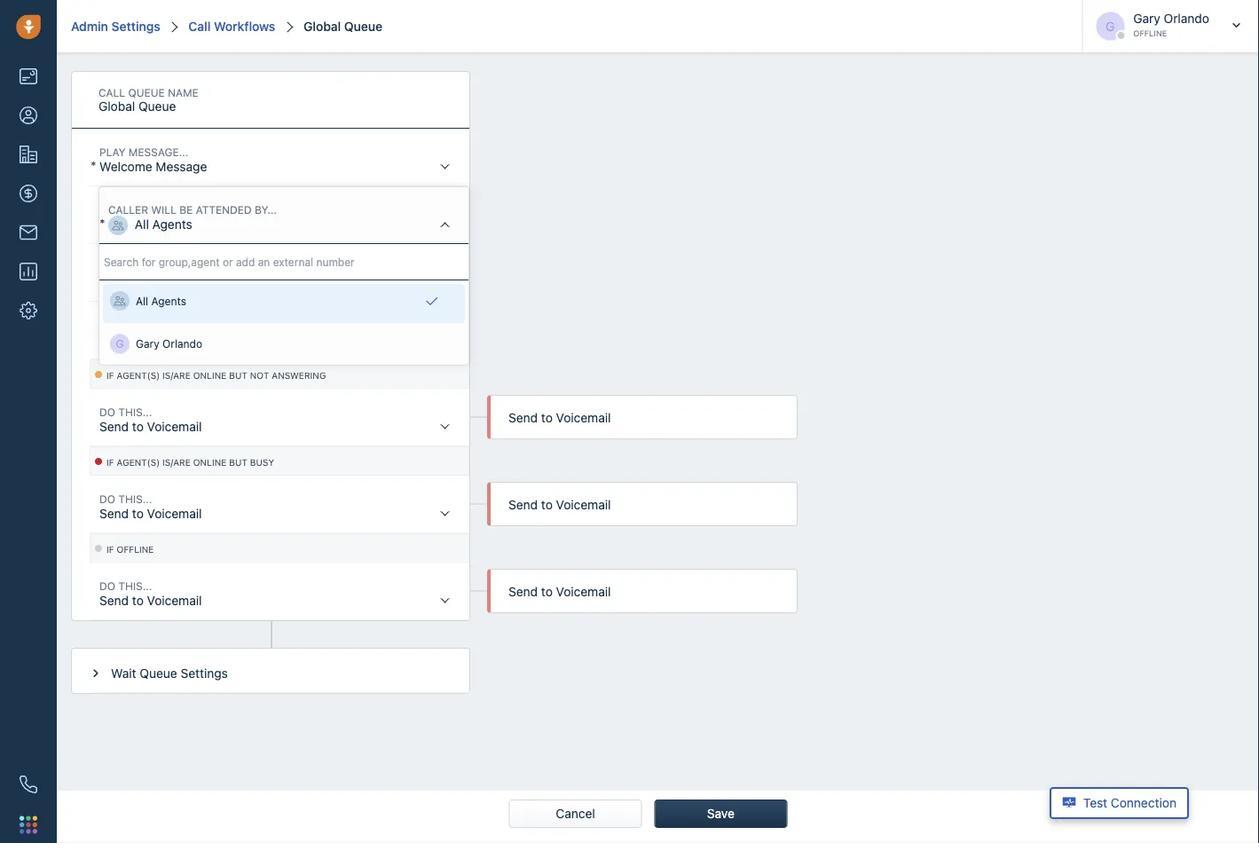 Task type: locate. For each thing, give the bounding box(es) containing it.
agent(s) up offline
[[117, 458, 160, 468]]

0 vertical spatial if
[[107, 371, 114, 381]]

cancel link
[[546, 800, 606, 828]]

0 vertical spatial all agents
[[135, 217, 192, 231]]

0 horizontal spatial queue
[[140, 666, 177, 681]]

all agents down the calling all agents simultaneously
[[136, 295, 186, 307]]

2 online from the top
[[193, 458, 227, 468]]

is/are down gary orlando
[[162, 371, 191, 381]]

1 horizontal spatial *
[[99, 216, 105, 231]]

admin settings link
[[71, 19, 160, 33]]

1 online from the top
[[193, 371, 227, 381]]

gary down calling
[[136, 338, 160, 350]]

orlando up 'offline'
[[1165, 11, 1210, 26]]

queue right global
[[344, 19, 383, 33]]

1 vertical spatial queue
[[140, 666, 177, 681]]

settings
[[112, 19, 160, 33], [181, 666, 228, 681]]

2 vertical spatial all
[[136, 295, 148, 307]]

save
[[707, 807, 735, 821]]

1 horizontal spatial queue
[[344, 19, 383, 33]]

2 is/are from the top
[[162, 458, 191, 468]]

0 vertical spatial is/are
[[162, 371, 191, 381]]

queue right wait at left bottom
[[140, 666, 177, 681]]

but left busy
[[229, 458, 248, 468]]

all agents
[[135, 217, 192, 231], [136, 295, 186, 307]]

queue for global
[[344, 19, 383, 33]]

all
[[135, 217, 149, 231], [142, 274, 156, 289], [136, 295, 148, 307]]

1 but from the top
[[229, 371, 248, 381]]

2 vertical spatial send to voicemail button
[[91, 564, 469, 621]]

1 vertical spatial gary
[[136, 338, 160, 350]]

queue for wait
[[140, 666, 177, 681]]

list box
[[99, 281, 469, 365]]

list box containing all agents
[[99, 281, 469, 365]]

freshworks switcher image
[[20, 816, 37, 834]]

queue
[[344, 19, 383, 33], [140, 666, 177, 681]]

agent(s)
[[117, 371, 160, 381], [117, 458, 160, 468]]

agent(s) down gary orlando
[[117, 371, 160, 381]]

send
[[509, 411, 538, 425], [99, 419, 129, 434], [509, 498, 538, 512], [99, 506, 129, 521], [509, 585, 538, 599], [99, 593, 129, 608]]

1 if from the top
[[107, 371, 114, 381]]

0 vertical spatial online
[[193, 371, 227, 381]]

send to voicemail
[[509, 411, 611, 425], [99, 419, 202, 434], [509, 498, 611, 512], [99, 506, 202, 521], [509, 585, 611, 599], [99, 593, 202, 608]]

agent(s) for if agent(s) is/are online but not answering
[[117, 371, 160, 381]]

0 vertical spatial queue
[[344, 19, 383, 33]]

all agents inside 'dropdown button'
[[135, 217, 192, 231]]

all agents right group icon at the left top of the page
[[135, 217, 192, 231]]

0 vertical spatial send to voicemail button
[[91, 390, 469, 447]]

all inside all agents 'dropdown button'
[[135, 217, 149, 231]]

online left not
[[193, 371, 227, 381]]

agents right calling
[[159, 274, 199, 289]]

1 vertical spatial is/are
[[162, 458, 191, 468]]

is/are left busy
[[162, 458, 191, 468]]

2 send to voicemail button from the top
[[91, 477, 469, 534]]

g left 'offline'
[[1106, 19, 1116, 33]]

settings right admin
[[112, 19, 160, 33]]

*
[[91, 158, 96, 173], [99, 216, 105, 231]]

1 vertical spatial all agents
[[136, 295, 186, 307]]

all agents for group icon at the left top of the page
[[135, 217, 192, 231]]

all agents for group image
[[136, 295, 186, 307]]

offline
[[1134, 29, 1168, 38]]

welcome
[[99, 159, 152, 174]]

3 send to voicemail button from the top
[[91, 564, 469, 621]]

1 vertical spatial agent(s)
[[117, 458, 160, 468]]

1 vertical spatial but
[[229, 458, 248, 468]]

all right calling
[[142, 274, 156, 289]]

None field
[[90, 84, 398, 127], [90, 316, 470, 359], [90, 84, 398, 127], [90, 316, 470, 359]]

to
[[541, 411, 553, 425], [132, 419, 144, 434], [541, 498, 553, 512], [132, 506, 144, 521], [541, 585, 553, 599], [132, 593, 144, 608]]

2 if from the top
[[107, 458, 114, 468]]

online left busy
[[193, 458, 227, 468]]

not
[[250, 371, 269, 381]]

call workflows link
[[185, 19, 276, 33]]

gary orlando offline
[[1134, 11, 1210, 38]]

is/are for if agent(s)  is/are online but busy
[[162, 458, 191, 468]]

0 vertical spatial orlando
[[1165, 11, 1210, 26]]

1 horizontal spatial g
[[1106, 19, 1116, 33]]

2 but from the top
[[229, 458, 248, 468]]

0 vertical spatial settings
[[112, 19, 160, 33]]

1 horizontal spatial settings
[[181, 666, 228, 681]]

1 vertical spatial *
[[99, 216, 105, 231]]

1 vertical spatial orlando
[[163, 338, 202, 350]]

all inside all agents option
[[136, 295, 148, 307]]

send to voicemail button
[[91, 390, 469, 447], [91, 477, 469, 534], [91, 564, 469, 621]]

gary
[[1134, 11, 1161, 26], [136, 338, 160, 350]]

is/are
[[162, 371, 191, 381], [162, 458, 191, 468]]

but left not
[[229, 371, 248, 381]]

g
[[1106, 19, 1116, 33], [116, 338, 124, 350]]

agents
[[152, 217, 192, 231], [159, 274, 199, 289], [151, 295, 186, 307]]

all agents button
[[99, 187, 469, 244]]

1 horizontal spatial orlando
[[1165, 11, 1210, 26]]

0 vertical spatial gary
[[1134, 11, 1161, 26]]

1 vertical spatial settings
[[181, 666, 228, 681]]

0 horizontal spatial gary
[[136, 338, 160, 350]]

agents inside option
[[151, 295, 186, 307]]

agents inside 'dropdown button'
[[152, 217, 192, 231]]

but for not
[[229, 371, 248, 381]]

global
[[304, 19, 341, 33]]

admin settings
[[71, 19, 160, 33]]

test
[[1084, 796, 1108, 811]]

1 agent(s) from the top
[[117, 371, 160, 381]]

orlando up if agent(s) is/are online but not answering
[[163, 338, 202, 350]]

0 vertical spatial but
[[229, 371, 248, 381]]

* left group icon at the left top of the page
[[99, 216, 105, 231]]

online
[[193, 371, 227, 381], [193, 458, 227, 468]]

1 vertical spatial if
[[107, 458, 114, 468]]

0 vertical spatial agent(s)
[[117, 371, 160, 381]]

1 is/are from the top
[[162, 371, 191, 381]]

agents right group icon at the left top of the page
[[152, 217, 192, 231]]

voicemail
[[556, 411, 611, 425], [147, 419, 202, 434], [556, 498, 611, 512], [147, 506, 202, 521], [556, 585, 611, 599], [147, 593, 202, 608]]

simultaneously
[[203, 274, 290, 289]]

0 horizontal spatial settings
[[112, 19, 160, 33]]

0 vertical spatial agents
[[152, 217, 192, 231]]

all agents option
[[103, 284, 465, 323]]

welcome message
[[99, 159, 207, 174]]

1 vertical spatial all
[[142, 274, 156, 289]]

* left welcome
[[91, 158, 96, 173]]

1 send to voicemail button from the top
[[91, 390, 469, 447]]

orlando inside "gary orlando offline"
[[1165, 11, 1210, 26]]

0 vertical spatial *
[[91, 158, 96, 173]]

g down group image
[[116, 338, 124, 350]]

workflows
[[214, 19, 276, 33]]

but
[[229, 371, 248, 381], [229, 458, 248, 468]]

offline
[[117, 545, 154, 555]]

3 if from the top
[[107, 545, 114, 555]]

2 vertical spatial if
[[107, 545, 114, 555]]

phone image
[[20, 776, 37, 794]]

0 horizontal spatial orlando
[[163, 338, 202, 350]]

agents down the calling all agents simultaneously
[[151, 295, 186, 307]]

orlando
[[1165, 11, 1210, 26], [163, 338, 202, 350]]

all agents inside option
[[136, 295, 186, 307]]

wait queue settings
[[111, 666, 228, 681]]

gary up 'offline'
[[1134, 11, 1161, 26]]

1 vertical spatial send to voicemail button
[[91, 477, 469, 534]]

2 agent(s) from the top
[[117, 458, 160, 468]]

settings right wait at left bottom
[[181, 666, 228, 681]]

all right group icon at the left top of the page
[[135, 217, 149, 231]]

agents for group image
[[151, 295, 186, 307]]

1 horizontal spatial gary
[[1134, 11, 1161, 26]]

2 vertical spatial agents
[[151, 295, 186, 307]]

0 vertical spatial all
[[135, 217, 149, 231]]

if
[[107, 371, 114, 381], [107, 458, 114, 468], [107, 545, 114, 555]]

gary inside "gary orlando offline"
[[1134, 11, 1161, 26]]

all right group image
[[136, 295, 148, 307]]

1 vertical spatial online
[[193, 458, 227, 468]]

0 horizontal spatial g
[[116, 338, 124, 350]]



Task type: vqa. For each thing, say whether or not it's contained in the screenshot.
bottommost Gary
yes



Task type: describe. For each thing, give the bounding box(es) containing it.
gary orlando
[[136, 338, 202, 350]]

if for if agent(s) is/are online but not answering
[[107, 371, 114, 381]]

online for busy
[[193, 458, 227, 468]]

gary for gary orlando offline
[[1134, 11, 1161, 26]]

if for if agent(s)  is/are online but busy
[[107, 458, 114, 468]]

test connection
[[1084, 796, 1177, 811]]

calling all agents simultaneously
[[99, 274, 290, 289]]

call workflows
[[189, 19, 276, 33]]

online for not
[[193, 371, 227, 381]]

phone element
[[11, 767, 46, 803]]

Search for group,agent or add an external number search field
[[99, 244, 469, 280]]

tick image
[[426, 291, 438, 313]]

welcome message button
[[91, 130, 469, 186]]

message
[[156, 159, 207, 174]]

agent(s) for if agent(s)  is/are online but busy
[[117, 458, 160, 468]]

group image
[[110, 291, 130, 311]]

wait
[[111, 666, 136, 681]]

but for busy
[[229, 458, 248, 468]]

agents for group icon at the left top of the page
[[152, 217, 192, 231]]

call
[[189, 19, 211, 33]]

is/are for if agent(s) is/are online but not answering
[[162, 371, 191, 381]]

0 horizontal spatial *
[[91, 158, 96, 173]]

orlando for gary orlando
[[163, 338, 202, 350]]

connection
[[1112, 796, 1177, 811]]

0 vertical spatial g
[[1106, 19, 1116, 33]]

1 vertical spatial g
[[116, 338, 124, 350]]

gary for gary orlando
[[136, 338, 160, 350]]

busy
[[250, 458, 274, 468]]

if offline
[[107, 545, 154, 555]]

all for group icon at the left top of the page
[[135, 217, 149, 231]]

answering
[[272, 371, 326, 381]]

orlando for gary orlando offline
[[1165, 11, 1210, 26]]

1 vertical spatial agents
[[159, 274, 199, 289]]

if agent(s)  is/are online but busy
[[107, 458, 274, 468]]

global queue
[[304, 19, 383, 33]]

cancel
[[556, 807, 596, 821]]

if agent(s) is/are online but not answering
[[107, 371, 326, 381]]

admin
[[71, 19, 108, 33]]

calling
[[99, 274, 138, 289]]

group image
[[108, 216, 128, 235]]

all for group image
[[136, 295, 148, 307]]



